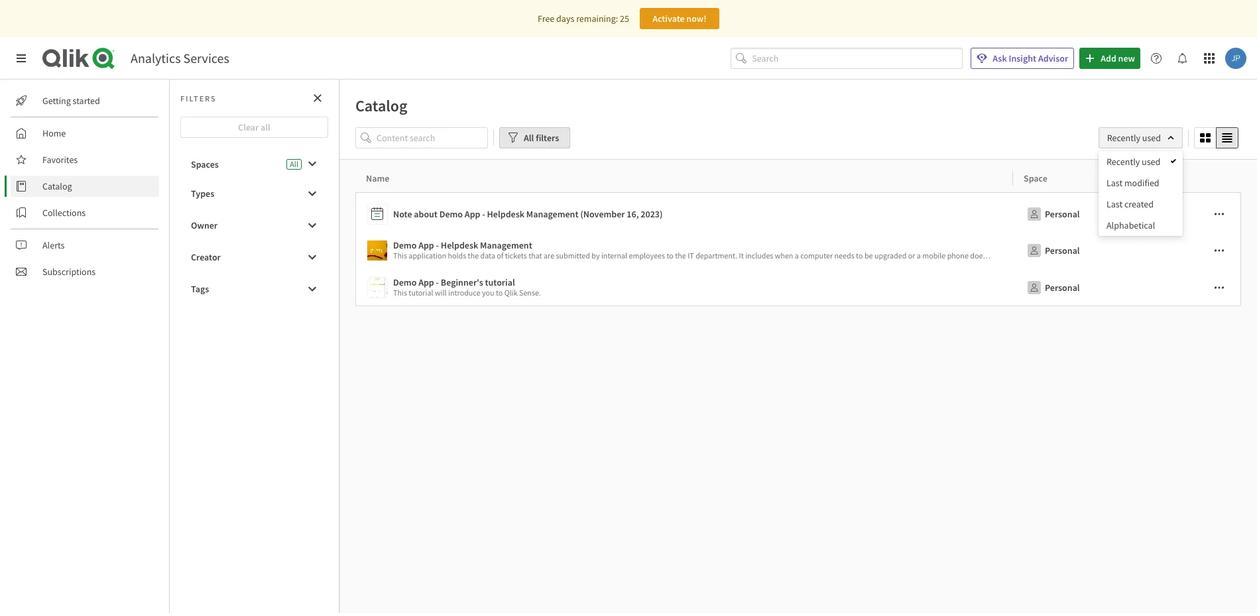 Task type: describe. For each thing, give the bounding box(es) containing it.
last for last created
[[1107, 198, 1123, 210]]

ask insight advisor
[[993, 52, 1069, 64]]

collections
[[42, 207, 86, 219]]

last modified
[[1107, 177, 1160, 189]]

0 horizontal spatial helpdesk
[[441, 239, 478, 251]]

now!
[[687, 13, 707, 25]]

home link
[[11, 123, 159, 144]]

recently for recently used option
[[1107, 156, 1141, 168]]

sense.
[[519, 288, 541, 298]]

alerts
[[42, 239, 65, 251]]

analytics services element
[[131, 50, 229, 66]]

introduce
[[448, 288, 481, 298]]

used for recently used option
[[1142, 156, 1161, 168]]

0 vertical spatial app
[[465, 208, 481, 220]]

recently used for recently used "field" on the right top of page
[[1108, 132, 1162, 144]]

created
[[1125, 198, 1154, 210]]

favorites link
[[11, 149, 159, 170]]

app for helpdesk
[[419, 239, 434, 251]]

days
[[557, 13, 575, 25]]

subscriptions
[[42, 266, 96, 278]]

catalog link
[[11, 176, 159, 197]]

getting started
[[42, 95, 100, 107]]

alphabetical option
[[1099, 215, 1183, 236]]

alerts link
[[11, 235, 159, 256]]

demo for helpdesk
[[393, 239, 417, 251]]

note about demo app - helpdesk management (november 16, 2023) button
[[367, 201, 1008, 228]]

list box inside filters region
[[1099, 151, 1183, 236]]

getting
[[42, 95, 71, 107]]

will
[[435, 288, 447, 298]]

ask insight advisor button
[[971, 48, 1075, 69]]

qlik
[[505, 288, 518, 298]]

home
[[42, 127, 66, 139]]

about
[[414, 208, 438, 220]]

qlik sense app image for demo app - helpdesk management
[[368, 241, 387, 261]]

remaining:
[[577, 13, 618, 25]]

switch view group
[[1195, 127, 1239, 149]]

demo app - beginner's tutorial this tutorial will introduce you to qlik sense.
[[393, 277, 541, 298]]

0 vertical spatial helpdesk
[[487, 208, 525, 220]]

advisor
[[1039, 52, 1069, 64]]

1 vertical spatial management
[[480, 239, 533, 251]]

cell for demo app - helpdesk management
[[1162, 232, 1242, 269]]

used for recently used "field" on the right top of page
[[1143, 132, 1162, 144]]

1 personal from the top
[[1045, 208, 1080, 220]]

subscriptions link
[[11, 261, 159, 283]]

0 vertical spatial catalog
[[356, 96, 408, 116]]

navigation pane element
[[0, 85, 169, 288]]

0 vertical spatial -
[[482, 208, 485, 220]]

demo app - helpdesk management button
[[367, 237, 1008, 264]]

app for beginner's
[[419, 277, 434, 289]]

services
[[183, 50, 229, 66]]

last created
[[1107, 198, 1154, 210]]

1 cell from the top
[[1162, 192, 1242, 232]]

analytics services
[[131, 50, 229, 66]]

name
[[366, 172, 390, 184]]

activate now! link
[[640, 8, 720, 29]]

all
[[524, 132, 534, 144]]

last created option
[[1099, 194, 1183, 215]]

last modified option
[[1099, 172, 1183, 194]]



Task type: locate. For each thing, give the bounding box(es) containing it.
2 vertical spatial demo
[[393, 277, 417, 289]]

personal for demo app - helpdesk management
[[1045, 245, 1080, 257]]

(november
[[581, 208, 625, 220]]

qlik sense app image inside demo app - helpdesk management button
[[368, 241, 387, 261]]

started
[[73, 95, 100, 107]]

2 personal button from the top
[[1024, 240, 1083, 261]]

0 horizontal spatial catalog
[[42, 180, 72, 192]]

1 vertical spatial helpdesk
[[441, 239, 478, 251]]

1 vertical spatial -
[[436, 239, 439, 251]]

note
[[393, 208, 412, 220]]

demo left will
[[393, 277, 417, 289]]

you
[[482, 288, 495, 298]]

tutorial
[[485, 277, 515, 289], [409, 288, 434, 298]]

helpdesk
[[487, 208, 525, 220], [441, 239, 478, 251]]

filters
[[180, 93, 217, 103]]

- left beginner's
[[436, 277, 439, 289]]

1 horizontal spatial catalog
[[356, 96, 408, 116]]

recently used option
[[1099, 151, 1183, 172]]

2 used from the top
[[1142, 156, 1161, 168]]

demo down note
[[393, 239, 417, 251]]

app left will
[[419, 277, 434, 289]]

analytics
[[131, 50, 181, 66]]

1 used from the top
[[1143, 132, 1162, 144]]

management down note about demo app - helpdesk management (november 16, 2023)
[[480, 239, 533, 251]]

- for beginner's
[[436, 277, 439, 289]]

1 vertical spatial personal button
[[1024, 240, 1083, 261]]

last
[[1107, 177, 1123, 189], [1107, 198, 1123, 210]]

0 vertical spatial demo
[[440, 208, 463, 220]]

getting started link
[[11, 90, 159, 111]]

list box containing recently used
[[1099, 151, 1183, 236]]

1 vertical spatial catalog
[[42, 180, 72, 192]]

- inside demo app - beginner's tutorial this tutorial will introduce you to qlik sense.
[[436, 277, 439, 289]]

1 horizontal spatial tutorial
[[485, 277, 515, 289]]

- for helpdesk
[[436, 239, 439, 251]]

list box
[[1099, 151, 1183, 236]]

personal cell for demo app - helpdesk management
[[1014, 232, 1162, 269]]

2 personal from the top
[[1045, 245, 1080, 257]]

personal
[[1045, 208, 1080, 220], [1045, 245, 1080, 257], [1045, 282, 1080, 294]]

recently used inside recently used option
[[1107, 156, 1161, 168]]

last left created
[[1107, 198, 1123, 210]]

recently up recently used option
[[1108, 132, 1141, 144]]

1 vertical spatial last
[[1107, 198, 1123, 210]]

personal button for demo app - helpdesk management
[[1024, 240, 1083, 261]]

this
[[393, 288, 407, 298]]

16,
[[627, 208, 639, 220]]

last for last modified
[[1107, 177, 1123, 189]]

note about demo app - helpdesk management (november 16, 2023)
[[393, 208, 663, 220]]

- down about
[[436, 239, 439, 251]]

all filters
[[524, 132, 559, 144]]

recently
[[1108, 132, 1141, 144], [1107, 156, 1141, 168]]

tutorial left sense.
[[485, 277, 515, 289]]

filters
[[536, 132, 559, 144]]

activate
[[653, 13, 685, 25]]

-
[[482, 208, 485, 220], [436, 239, 439, 251], [436, 277, 439, 289]]

demo app - helpdesk management
[[393, 239, 533, 251]]

0 horizontal spatial tutorial
[[409, 288, 434, 298]]

recently used for recently used option
[[1107, 156, 1161, 168]]

insight
[[1009, 52, 1037, 64]]

personal cell for demo app - beginner's tutorial
[[1014, 269, 1162, 306]]

collections link
[[11, 202, 159, 224]]

catalog inside navigation pane element
[[42, 180, 72, 192]]

app down about
[[419, 239, 434, 251]]

close sidebar menu image
[[16, 53, 27, 64]]

ask
[[993, 52, 1007, 64]]

demo
[[440, 208, 463, 220], [393, 239, 417, 251], [393, 277, 417, 289]]

last inside last created option
[[1107, 198, 1123, 210]]

0 vertical spatial personal button
[[1024, 204, 1083, 225]]

qlik sense app image for demo app - beginner's tutorial
[[368, 278, 387, 298]]

2 vertical spatial personal
[[1045, 282, 1080, 294]]

recently up last modified
[[1107, 156, 1141, 168]]

1 recently used from the top
[[1108, 132, 1162, 144]]

modified
[[1125, 177, 1160, 189]]

favorites
[[42, 154, 78, 166]]

1 vertical spatial recently
[[1107, 156, 1141, 168]]

2 last from the top
[[1107, 198, 1123, 210]]

1 vertical spatial used
[[1142, 156, 1161, 168]]

1 qlik sense app image from the top
[[368, 241, 387, 261]]

3 cell from the top
[[1162, 269, 1242, 306]]

catalog up content search text field at the top left
[[356, 96, 408, 116]]

catalog down favorites
[[42, 180, 72, 192]]

demo inside demo app - beginner's tutorial this tutorial will introduce you to qlik sense.
[[393, 277, 417, 289]]

1 vertical spatial demo
[[393, 239, 417, 251]]

used inside option
[[1142, 156, 1161, 168]]

searchbar element
[[731, 48, 963, 69]]

used up recently used option
[[1143, 132, 1162, 144]]

2 personal cell from the top
[[1014, 232, 1162, 269]]

- up demo app - helpdesk management
[[482, 208, 485, 220]]

app
[[465, 208, 481, 220], [419, 239, 434, 251], [419, 277, 434, 289]]

1 personal cell from the top
[[1014, 192, 1162, 232]]

free days remaining: 25
[[538, 13, 629, 25]]

activate now!
[[653, 13, 707, 25]]

qlik sense app image
[[368, 241, 387, 261], [368, 278, 387, 298]]

2 vertical spatial -
[[436, 277, 439, 289]]

demo right about
[[440, 208, 463, 220]]

recently used up recently used option
[[1108, 132, 1162, 144]]

1 personal button from the top
[[1024, 204, 1083, 225]]

1 last from the top
[[1107, 177, 1123, 189]]

personal for demo app - beginner's tutorial
[[1045, 282, 1080, 294]]

Recently used field
[[1099, 127, 1183, 149]]

last inside last modified option
[[1107, 177, 1123, 189]]

beginner's
[[441, 277, 483, 289]]

helpdesk up demo app - helpdesk management
[[487, 208, 525, 220]]

0 vertical spatial qlik sense app image
[[368, 241, 387, 261]]

personal button for demo app - beginner's tutorial
[[1024, 277, 1083, 299]]

tutorial left will
[[409, 288, 434, 298]]

alphabetical
[[1107, 220, 1156, 232]]

1 vertical spatial personal
[[1045, 245, 1080, 257]]

0 vertical spatial used
[[1143, 132, 1162, 144]]

recently used up last modified
[[1107, 156, 1161, 168]]

used inside "field"
[[1143, 132, 1162, 144]]

demo for beginner's
[[393, 277, 417, 289]]

2 recently from the top
[[1107, 156, 1141, 168]]

0 vertical spatial recently used
[[1108, 132, 1162, 144]]

catalog
[[356, 96, 408, 116], [42, 180, 72, 192]]

space
[[1024, 172, 1048, 184]]

1 recently from the top
[[1108, 132, 1141, 144]]

all filters button
[[500, 127, 571, 149]]

Content search text field
[[377, 127, 488, 149]]

cell
[[1162, 192, 1242, 232], [1162, 232, 1242, 269], [1162, 269, 1242, 306]]

cell for demo app - beginner's tutorial
[[1162, 269, 1242, 306]]

3 personal from the top
[[1045, 282, 1080, 294]]

management
[[527, 208, 579, 220], [480, 239, 533, 251]]

1 vertical spatial qlik sense app image
[[368, 278, 387, 298]]

last up last created
[[1107, 177, 1123, 189]]

recently inside "field"
[[1108, 132, 1141, 144]]

1 horizontal spatial helpdesk
[[487, 208, 525, 220]]

3 personal button from the top
[[1024, 277, 1083, 299]]

recently inside option
[[1107, 156, 1141, 168]]

1 vertical spatial recently used
[[1107, 156, 1161, 168]]

recently used inside recently used "field"
[[1108, 132, 1162, 144]]

helpdesk up beginner's
[[441, 239, 478, 251]]

recently for recently used "field" on the right top of page
[[1108, 132, 1141, 144]]

1 vertical spatial app
[[419, 239, 434, 251]]

to
[[496, 288, 503, 298]]

2 qlik sense app image from the top
[[368, 278, 387, 298]]

2 recently used from the top
[[1107, 156, 1161, 168]]

2 cell from the top
[[1162, 232, 1242, 269]]

free
[[538, 13, 555, 25]]

recently used
[[1108, 132, 1162, 144], [1107, 156, 1161, 168]]

used
[[1143, 132, 1162, 144], [1142, 156, 1161, 168]]

2023)
[[641, 208, 663, 220]]

management left (november
[[527, 208, 579, 220]]

Search text field
[[752, 48, 963, 69]]

personal button
[[1024, 204, 1083, 225], [1024, 240, 1083, 261], [1024, 277, 1083, 299]]

2 vertical spatial app
[[419, 277, 434, 289]]

app up demo app - helpdesk management
[[465, 208, 481, 220]]

2 vertical spatial personal button
[[1024, 277, 1083, 299]]

25
[[620, 13, 629, 25]]

0 vertical spatial personal
[[1045, 208, 1080, 220]]

app inside demo app - beginner's tutorial this tutorial will introduce you to qlik sense.
[[419, 277, 434, 289]]

3 personal cell from the top
[[1014, 269, 1162, 306]]

0 vertical spatial management
[[527, 208, 579, 220]]

0 vertical spatial last
[[1107, 177, 1123, 189]]

filters region
[[0, 0, 1258, 614]]

used up modified
[[1142, 156, 1161, 168]]

personal cell
[[1014, 192, 1162, 232], [1014, 232, 1162, 269], [1014, 269, 1162, 306]]

0 vertical spatial recently
[[1108, 132, 1141, 144]]



Task type: vqa. For each thing, say whether or not it's contained in the screenshot.
demo within the Demo App - Beginner's tutorial This tutorial will introduce you to Qlik Sense.
yes



